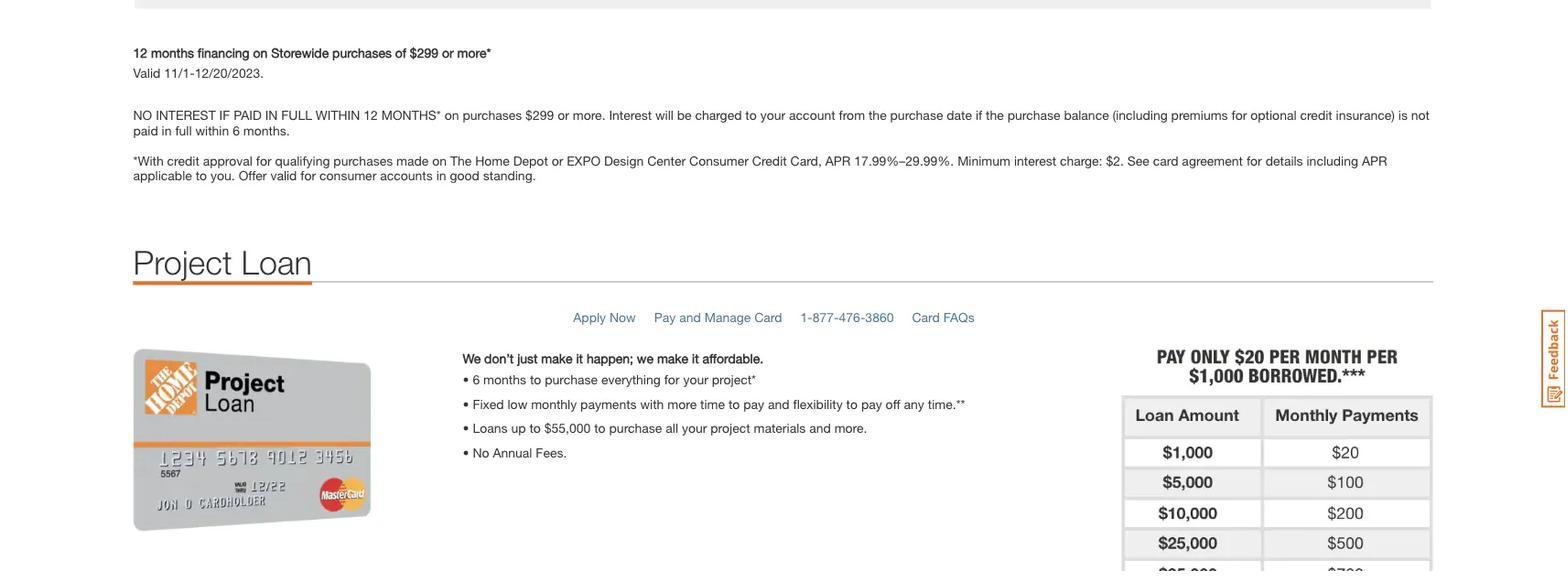 Task type: describe. For each thing, give the bounding box(es) containing it.
see
[[1128, 153, 1150, 168]]

for inside "no interest if paid in full within 12 months* on purchases $299 or more. interest will be charged to your account from the purchase date if the purchase balance (including premiums for optional credit insurance) is not paid in full within 6 months."
[[1232, 107, 1248, 122]]

interest
[[156, 107, 216, 122]]

happen;
[[587, 351, 634, 366]]

design
[[604, 153, 644, 168]]

card,
[[791, 153, 822, 168]]

financing
[[198, 45, 250, 60]]

fixed
[[473, 396, 504, 411]]

pay and manage card link
[[655, 310, 783, 325]]

monthly
[[531, 396, 577, 411]]

6
[[233, 122, 240, 138]]

purchase up monthly at the bottom
[[545, 372, 598, 387]]

we don't just make it happen; we make it affordable. • 6 months to purchase everything for your project* • fixed low monthly payments with more time to pay and flexibility to pay off any time.** • loans up to $55,000 to purchase all your project materials and more. • no annual fees.
[[463, 351, 966, 460]]

minimum
[[958, 153, 1011, 168]]

12 months financing on storewide purchases of $299 or more* valid 11/1-12/20/2023.
[[133, 45, 491, 80]]

full
[[175, 122, 192, 138]]

including
[[1307, 153, 1359, 168]]

on inside '12 months financing on storewide purchases of $299 or more* valid 11/1-12/20/2023.'
[[253, 45, 268, 60]]

more. inside we don't just make it happen; we make it affordable. • 6 months to purchase everything for your project* • fixed low monthly payments with more time to pay and flexibility to pay off any time.** • loans up to $55,000 to purchase all your project materials and more. • no annual fees.
[[835, 421, 868, 436]]

6-month everyday financing  available* on purchases of  $299 or more image
[[133, 0, 1434, 8]]

purchases for $299
[[333, 45, 392, 60]]

1 pay from the left
[[744, 396, 765, 411]]

account
[[789, 107, 836, 122]]

full
[[281, 107, 312, 122]]

1 it from the left
[[576, 351, 583, 366]]

on inside the *with credit approval for qualifying purchases made on the home depot or expo design center consumer credit card, apr 17.99%–29.99%. minimum interest charge: $2. see card agreement for details including apr applicable to you. offer valid for consumer accounts in good standing.
[[432, 153, 447, 168]]

1 make from the left
[[542, 351, 573, 366]]

made
[[397, 153, 429, 168]]

paid
[[133, 122, 158, 138]]

if
[[219, 107, 230, 122]]

2 it from the left
[[692, 351, 699, 366]]

2 make from the left
[[657, 351, 689, 366]]

feedback link image
[[1542, 310, 1567, 408]]

annual
[[493, 445, 533, 460]]

or inside "no interest if paid in full within 12 months* on purchases $299 or more. interest will be charged to your account from the purchase date if the purchase balance (including premiums for optional credit insurance) is not paid in full within 6 months."
[[558, 107, 569, 122]]

877-
[[813, 310, 839, 325]]

purchase up interest
[[1008, 107, 1061, 122]]

0 horizontal spatial and
[[680, 310, 701, 325]]

in
[[265, 107, 278, 122]]

months inside '12 months financing on storewide purchases of $299 or more* valid 11/1-12/20/2023.'
[[151, 45, 194, 60]]

in inside the *with credit approval for qualifying purchases made on the home depot or expo design center consumer credit card, apr 17.99%–29.99%. minimum interest charge: $2. see card agreement for details including apr applicable to you. offer valid for consumer accounts in good standing.
[[437, 168, 446, 183]]

purchase left date
[[891, 107, 944, 122]]

standing.
[[483, 168, 536, 183]]

1 apr from the left
[[826, 153, 851, 168]]

in inside "no interest if paid in full within 12 months* on purchases $299 or more. interest will be charged to your account from the purchase date if the purchase balance (including premiums for optional credit insurance) is not paid in full within 6 months."
[[162, 122, 172, 138]]

to right flexibility
[[847, 396, 858, 411]]

no
[[133, 107, 152, 122]]

project*
[[712, 372, 756, 387]]

project
[[711, 421, 751, 436]]

consumer
[[690, 153, 749, 168]]

months inside we don't just make it happen; we make it affordable. • 6 months to purchase everything for your project* • fixed low monthly payments with more time to pay and flexibility to pay off any time.** • loans up to $55,000 to purchase all your project materials and more. • no annual fees.
[[484, 372, 527, 387]]

more. inside "no interest if paid in full within 12 months* on purchases $299 or more. interest will be charged to your account from the purchase date if the purchase balance (including premiums for optional credit insurance) is not paid in full within 6 months."
[[573, 107, 606, 122]]

to right time at bottom left
[[729, 396, 740, 411]]

apply now link
[[574, 310, 636, 325]]

charge:
[[1060, 153, 1103, 168]]

months*
[[382, 107, 441, 122]]

you.
[[211, 168, 235, 183]]

qualifying
[[275, 153, 330, 168]]

2 card from the left
[[913, 310, 940, 325]]

project loan card image
[[133, 349, 445, 531]]

purchases inside "no interest if paid in full within 12 months* on purchases $299 or more. interest will be charged to your account from the purchase date if the purchase balance (including premiums for optional credit insurance) is not paid in full within 6 months."
[[463, 107, 522, 122]]

to down just
[[530, 372, 542, 387]]

2 the from the left
[[986, 107, 1004, 122]]

center
[[648, 153, 686, 168]]

*with credit approval for qualifying purchases made on the home depot or expo design center consumer credit card, apr 17.99%–29.99%. minimum interest charge: $2. see card agreement for details including apr applicable to you. offer valid for consumer accounts in good standing.
[[133, 153, 1388, 183]]

balance
[[1065, 107, 1110, 122]]

off
[[886, 396, 901, 411]]

$299 inside "no interest if paid in full within 12 months* on purchases $299 or more. interest will be charged to your account from the purchase date if the purchase balance (including premiums for optional credit insurance) is not paid in full within 6 months."
[[526, 107, 554, 122]]

with
[[641, 396, 664, 411]]

insurance)
[[1337, 107, 1396, 122]]

1 • from the top
[[463, 396, 469, 411]]

more*
[[457, 45, 491, 60]]

476-
[[839, 310, 866, 325]]

months.
[[243, 122, 290, 138]]

on inside "no interest if paid in full within 12 months* on purchases $299 or more. interest will be charged to your account from the purchase date if the purchase balance (including premiums for optional credit insurance) is not paid in full within 6 months."
[[445, 107, 459, 122]]

for left details
[[1247, 153, 1263, 168]]

card
[[1154, 153, 1179, 168]]

for inside we don't just make it happen; we make it affordable. • 6 months to purchase everything for your project* • fixed low monthly payments with more time to pay and flexibility to pay off any time.** • loans up to $55,000 to purchase all your project materials and more. • no annual fees.
[[665, 372, 680, 387]]

card faqs link
[[913, 310, 975, 325]]

credit inside the *with credit approval for qualifying purchases made on the home depot or expo design center consumer credit card, apr 17.99%–29.99%. minimum interest charge: $2. see card agreement for details including apr applicable to you. offer valid for consumer accounts in good standing.
[[167, 153, 200, 168]]

no
[[473, 445, 490, 460]]

time
[[701, 396, 725, 411]]

3860
[[866, 310, 894, 325]]

time.**
[[928, 396, 966, 411]]

faqs
[[944, 310, 975, 325]]

from
[[839, 107, 866, 122]]

$55,000
[[545, 421, 591, 436]]

valid
[[133, 65, 161, 80]]

$299 inside '12 months financing on storewide purchases of $299 or more* valid 11/1-12/20/2023.'
[[410, 45, 439, 60]]

your inside "no interest if paid in full within 12 months* on purchases $299 or more. interest will be charged to your account from the purchase date if the purchase balance (including premiums for optional credit insurance) is not paid in full within 6 months."
[[761, 107, 786, 122]]

will
[[656, 107, 674, 122]]

for down months.
[[256, 153, 272, 168]]

1-877-476-3860 link
[[801, 310, 894, 325]]

materials
[[754, 421, 806, 436]]



Task type: locate. For each thing, give the bounding box(es) containing it.
0 horizontal spatial $299
[[410, 45, 439, 60]]

pay and manage card
[[655, 310, 783, 325]]

1 horizontal spatial it
[[692, 351, 699, 366]]

0 vertical spatial and
[[680, 310, 701, 325]]

1 horizontal spatial 12
[[364, 107, 378, 122]]

2 vertical spatial your
[[682, 421, 707, 436]]

or inside the *with credit approval for qualifying purchases made on the home depot or expo design center consumer credit card, apr 17.99%–29.99%. minimum interest charge: $2. see card agreement for details including apr applicable to you. offer valid for consumer accounts in good standing.
[[552, 153, 564, 168]]

and up the materials
[[768, 396, 790, 411]]

or inside '12 months financing on storewide purchases of $299 or more* valid 11/1-12/20/2023.'
[[442, 45, 454, 60]]

1 horizontal spatial credit
[[1301, 107, 1333, 122]]

• 6
[[463, 372, 480, 387]]

1 vertical spatial credit
[[167, 153, 200, 168]]

loan
[[241, 242, 312, 281]]

0 vertical spatial more.
[[573, 107, 606, 122]]

on left the
[[432, 153, 447, 168]]

pay left off
[[862, 396, 883, 411]]

pay down project*
[[744, 396, 765, 411]]

agreement
[[1183, 153, 1244, 168]]

the right from
[[869, 107, 887, 122]]

credit inside "no interest if paid in full within 12 months* on purchases $299 or more. interest will be charged to your account from the purchase date if the purchase balance (including premiums for optional credit insurance) is not paid in full within 6 months."
[[1301, 107, 1333, 122]]

1 vertical spatial 12
[[364, 107, 378, 122]]

apr right card,
[[826, 153, 851, 168]]

purchase
[[891, 107, 944, 122], [1008, 107, 1061, 122], [545, 372, 598, 387], [610, 421, 662, 436]]

paid
[[234, 107, 262, 122]]

apr right including
[[1363, 153, 1388, 168]]

credit right the optional
[[1301, 107, 1333, 122]]

manage
[[705, 310, 751, 325]]

your up more
[[684, 372, 709, 387]]

everything
[[602, 372, 661, 387]]

more. down flexibility
[[835, 421, 868, 436]]

0 vertical spatial on
[[253, 45, 268, 60]]

• left fixed
[[463, 396, 469, 411]]

purchase down with
[[610, 421, 662, 436]]

3 • from the top
[[463, 445, 469, 460]]

purchases up home
[[463, 107, 522, 122]]

0 horizontal spatial in
[[162, 122, 172, 138]]

2 vertical spatial and
[[810, 421, 831, 436]]

1 vertical spatial and
[[768, 396, 790, 411]]

0 vertical spatial purchases
[[333, 45, 392, 60]]

any
[[904, 396, 925, 411]]

on right months*
[[445, 107, 459, 122]]

1 vertical spatial more.
[[835, 421, 868, 436]]

card
[[755, 310, 783, 325], [913, 310, 940, 325]]

• left no at the bottom
[[463, 445, 469, 460]]

1 the from the left
[[869, 107, 887, 122]]

0 vertical spatial 12
[[133, 45, 148, 60]]

details
[[1266, 153, 1304, 168]]

your right all
[[682, 421, 707, 436]]

0 horizontal spatial 12
[[133, 45, 148, 60]]

to right up
[[530, 421, 541, 436]]

1 vertical spatial purchases
[[463, 107, 522, 122]]

0 vertical spatial •
[[463, 396, 469, 411]]

up
[[511, 421, 526, 436]]

to left you.
[[196, 168, 207, 183]]

0 horizontal spatial make
[[542, 351, 573, 366]]

0 vertical spatial months
[[151, 45, 194, 60]]

1 vertical spatial your
[[684, 372, 709, 387]]

purchases for on
[[334, 153, 393, 168]]

1 vertical spatial •
[[463, 421, 469, 436]]

1 horizontal spatial in
[[437, 168, 446, 183]]

interest
[[609, 107, 652, 122]]

or up expo
[[558, 107, 569, 122]]

12/20/2023.
[[195, 65, 264, 80]]

0 horizontal spatial months
[[151, 45, 194, 60]]

12 inside '12 months financing on storewide purchases of $299 or more* valid 11/1-12/20/2023.'
[[133, 45, 148, 60]]

0 horizontal spatial it
[[576, 351, 583, 366]]

(including
[[1113, 107, 1168, 122]]

applicable
[[133, 168, 192, 183]]

11/1-
[[164, 65, 195, 80]]

accounts
[[380, 168, 433, 183]]

0 horizontal spatial the
[[869, 107, 887, 122]]

payments
[[581, 396, 637, 411]]

0 horizontal spatial credit
[[167, 153, 200, 168]]

good
[[450, 168, 480, 183]]

0 horizontal spatial more.
[[573, 107, 606, 122]]

it left affordable.
[[692, 351, 699, 366]]

all
[[666, 421, 679, 436]]

1 horizontal spatial and
[[768, 396, 790, 411]]

pay
[[655, 310, 676, 325]]

consumer
[[320, 168, 377, 183]]

it
[[576, 351, 583, 366], [692, 351, 699, 366]]

purchases left made
[[334, 153, 393, 168]]

depot
[[513, 153, 548, 168]]

affordable.
[[703, 351, 764, 366]]

to inside the *with credit approval for qualifying purchases made on the home depot or expo design center consumer credit card, apr 17.99%–29.99%. minimum interest charge: $2. see card agreement for details including apr applicable to you. offer valid for consumer accounts in good standing.
[[196, 168, 207, 183]]

1 horizontal spatial pay
[[862, 396, 883, 411]]

flexibility
[[794, 396, 843, 411]]

12 up valid on the left of page
[[133, 45, 148, 60]]

2 apr from the left
[[1363, 153, 1388, 168]]

storewide
[[271, 45, 329, 60]]

0 vertical spatial credit
[[1301, 107, 1333, 122]]

0 horizontal spatial apr
[[826, 153, 851, 168]]

pay
[[744, 396, 765, 411], [862, 396, 883, 411]]

0 vertical spatial or
[[442, 45, 454, 60]]

your left account
[[761, 107, 786, 122]]

we
[[637, 351, 654, 366]]

for left the optional
[[1232, 107, 1248, 122]]

months down the don't
[[484, 372, 527, 387]]

in left full
[[162, 122, 172, 138]]

card left faqs
[[913, 310, 940, 325]]

1-
[[801, 310, 813, 325]]

not
[[1412, 107, 1431, 122]]

for right valid
[[301, 168, 316, 183]]

1 horizontal spatial apr
[[1363, 153, 1388, 168]]

loans
[[473, 421, 508, 436]]

1 horizontal spatial more.
[[835, 421, 868, 436]]

it left 'happen;'
[[576, 351, 583, 366]]

low
[[508, 396, 528, 411]]

for
[[1232, 107, 1248, 122], [256, 153, 272, 168], [1247, 153, 1263, 168], [301, 168, 316, 183], [665, 372, 680, 387]]

on right the financing
[[253, 45, 268, 60]]

charged
[[696, 107, 742, 122]]

$299 right the of
[[410, 45, 439, 60]]

1-877-476-3860
[[801, 310, 894, 325]]

purchases inside the *with credit approval for qualifying purchases made on the home depot or expo design center consumer credit card, apr 17.99%–29.99%. minimum interest charge: $2. see card agreement for details including apr applicable to you. offer valid for consumer accounts in good standing.
[[334, 153, 393, 168]]

and down flexibility
[[810, 421, 831, 436]]

in left good
[[437, 168, 446, 183]]

or
[[442, 45, 454, 60], [558, 107, 569, 122], [552, 153, 564, 168]]

0 vertical spatial $299
[[410, 45, 439, 60]]

1 horizontal spatial card
[[913, 310, 940, 325]]

2 pay from the left
[[862, 396, 883, 411]]

make right we
[[657, 351, 689, 366]]

1 vertical spatial or
[[558, 107, 569, 122]]

date
[[947, 107, 973, 122]]

fees.
[[536, 445, 567, 460]]

2 vertical spatial or
[[552, 153, 564, 168]]

1 card from the left
[[755, 310, 783, 325]]

premiums
[[1172, 107, 1229, 122]]

2 vertical spatial •
[[463, 445, 469, 460]]

0 vertical spatial in
[[162, 122, 172, 138]]

months up 11/1-
[[151, 45, 194, 60]]

project loan payment chart example image
[[1122, 349, 1434, 571]]

apply now
[[574, 310, 636, 325]]

to
[[746, 107, 757, 122], [196, 168, 207, 183], [530, 372, 542, 387], [729, 396, 740, 411], [847, 396, 858, 411], [530, 421, 541, 436], [595, 421, 606, 436]]

purchases
[[333, 45, 392, 60], [463, 107, 522, 122], [334, 153, 393, 168]]

1 vertical spatial on
[[445, 107, 459, 122]]

to inside "no interest if paid in full within 12 months* on purchases $299 or more. interest will be charged to your account from the purchase date if the purchase balance (including premiums for optional credit insurance) is not paid in full within 6 months."
[[746, 107, 757, 122]]

and right pay
[[680, 310, 701, 325]]

is
[[1399, 107, 1408, 122]]

optional
[[1251, 107, 1297, 122]]

purchases inside '12 months financing on storewide purchases of $299 or more* valid 11/1-12/20/2023.'
[[333, 45, 392, 60]]

within
[[195, 122, 229, 138]]

•
[[463, 396, 469, 411], [463, 421, 469, 436], [463, 445, 469, 460]]

we
[[463, 351, 481, 366]]

card faqs
[[913, 310, 975, 325]]

project loan
[[133, 242, 312, 281]]

1 vertical spatial months
[[484, 372, 527, 387]]

2 horizontal spatial and
[[810, 421, 831, 436]]

more. left interest
[[573, 107, 606, 122]]

just
[[518, 351, 538, 366]]

approval
[[203, 153, 253, 168]]

don't
[[485, 351, 514, 366]]

more
[[668, 396, 697, 411]]

2 vertical spatial on
[[432, 153, 447, 168]]

the right if
[[986, 107, 1004, 122]]

12 inside "no interest if paid in full within 12 months* on purchases $299 or more. interest will be charged to your account from the purchase date if the purchase balance (including premiums for optional credit insurance) is not paid in full within 6 months."
[[364, 107, 378, 122]]

make right just
[[542, 351, 573, 366]]

or left expo
[[552, 153, 564, 168]]

0 vertical spatial your
[[761, 107, 786, 122]]

the
[[451, 153, 472, 168]]

within
[[316, 107, 360, 122]]

1 vertical spatial $299
[[526, 107, 554, 122]]

$2.
[[1107, 153, 1124, 168]]

• left the loans
[[463, 421, 469, 436]]

for up more
[[665, 372, 680, 387]]

card left 1-
[[755, 310, 783, 325]]

0 horizontal spatial card
[[755, 310, 783, 325]]

credit
[[753, 153, 787, 168]]

1 horizontal spatial make
[[657, 351, 689, 366]]

valid
[[271, 168, 297, 183]]

1 horizontal spatial $299
[[526, 107, 554, 122]]

1 vertical spatial in
[[437, 168, 446, 183]]

interest
[[1015, 153, 1057, 168]]

17.99%–29.99%.
[[855, 153, 955, 168]]

or left more*
[[442, 45, 454, 60]]

to right charged
[[746, 107, 757, 122]]

expo
[[567, 153, 601, 168]]

to down payments on the left bottom of page
[[595, 421, 606, 436]]

credit down full
[[167, 153, 200, 168]]

now
[[610, 310, 636, 325]]

$299 up depot at the top
[[526, 107, 554, 122]]

credit
[[1301, 107, 1333, 122], [167, 153, 200, 168]]

1 horizontal spatial months
[[484, 372, 527, 387]]

if
[[976, 107, 983, 122]]

12 months financing on storewide purchases of $299 or more* link
[[133, 43, 491, 62]]

months
[[151, 45, 194, 60], [484, 372, 527, 387]]

2 vertical spatial purchases
[[334, 153, 393, 168]]

2 • from the top
[[463, 421, 469, 436]]

12 right within
[[364, 107, 378, 122]]

0 horizontal spatial pay
[[744, 396, 765, 411]]

1 horizontal spatial the
[[986, 107, 1004, 122]]

purchases left the of
[[333, 45, 392, 60]]

project
[[133, 242, 232, 281]]



Task type: vqa. For each thing, say whether or not it's contained in the screenshot.
Pay and Manage Card link
yes



